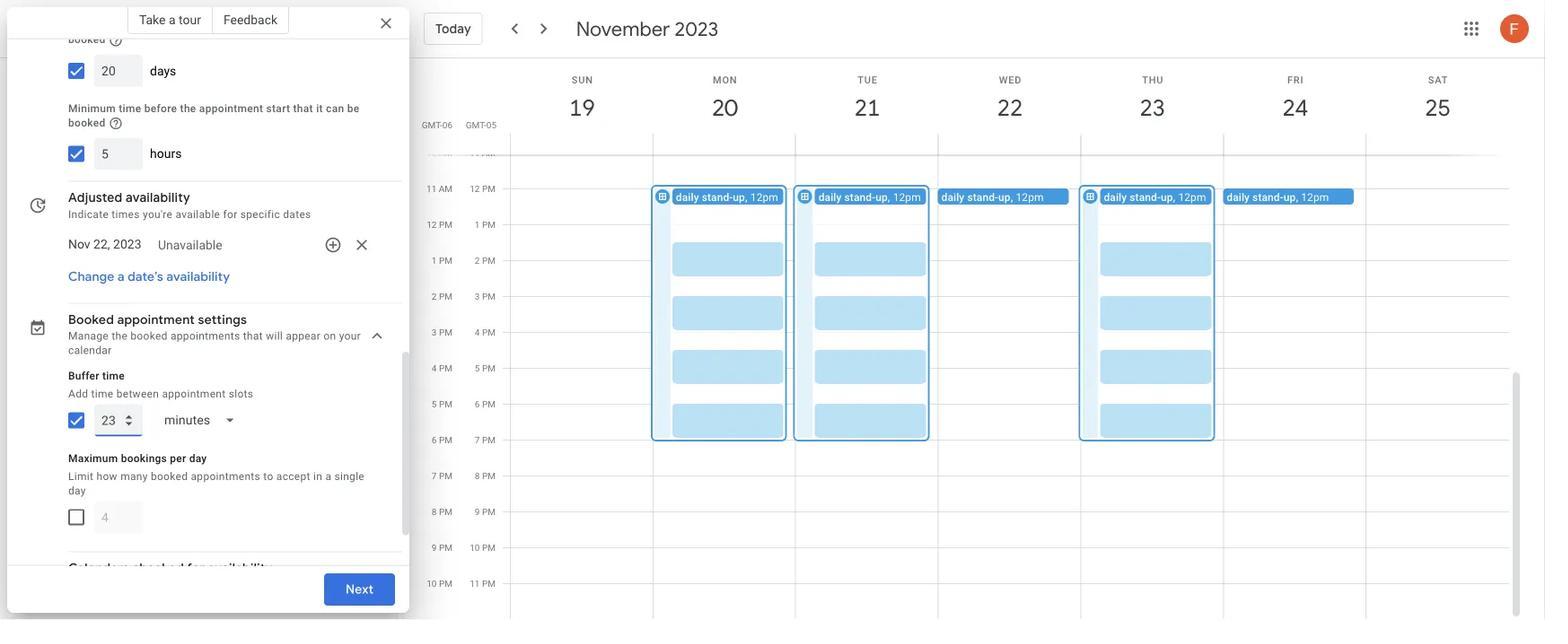 Task type: locate. For each thing, give the bounding box(es) containing it.
1 vertical spatial can
[[326, 103, 344, 115]]

12 pm down 10 am
[[427, 219, 452, 230]]

appointment right the an
[[243, 19, 307, 32]]

times
[[112, 208, 140, 221]]

daily
[[676, 191, 699, 203], [819, 191, 842, 203], [941, 191, 965, 203], [1104, 191, 1127, 203], [1227, 191, 1250, 203]]

0 vertical spatial 10 pm
[[470, 542, 496, 553]]

am down 05
[[482, 147, 496, 158]]

booked down per
[[151, 471, 188, 483]]

10 pm left 11 pm
[[427, 578, 452, 589]]

12 pm
[[470, 183, 496, 194], [427, 219, 452, 230]]

that left will
[[243, 331, 263, 343]]

hours
[[150, 147, 182, 162]]

november 2023
[[576, 16, 719, 41]]

be right feedback button
[[331, 19, 343, 32]]

be right it
[[347, 103, 360, 115]]

0 horizontal spatial day
[[68, 485, 86, 498]]

0 vertical spatial 3 pm
[[475, 291, 496, 302]]

maximum inside maximum bookings per day limit how many booked appointments to accept in a single day
[[68, 453, 118, 465]]

appointments left to
[[191, 471, 260, 483]]

0 vertical spatial can
[[310, 19, 328, 32]]

1 horizontal spatial be
[[347, 103, 360, 115]]

gmt- right 06
[[466, 119, 486, 130]]

3 daily from the left
[[941, 191, 965, 203]]

12 down 10 am
[[427, 219, 437, 230]]

that left the an
[[204, 19, 224, 32]]

2 , from the left
[[888, 191, 890, 203]]

1 daily stand-up , 12pm from the left
[[676, 191, 778, 203]]

day right per
[[189, 453, 207, 465]]

4 , from the left
[[1173, 191, 1175, 203]]

1 horizontal spatial 5 pm
[[475, 363, 496, 373]]

4
[[475, 327, 480, 338], [432, 363, 437, 373]]

12 down gmt-05
[[470, 183, 480, 194]]

1 horizontal spatial the
[[180, 103, 196, 115]]

11 am down gmt-05
[[470, 147, 496, 158]]

1 vertical spatial 10
[[470, 542, 480, 553]]

availability inside button
[[166, 269, 230, 286]]

1 vertical spatial availability
[[166, 269, 230, 286]]

feedback
[[223, 12, 278, 27]]

1 horizontal spatial 7
[[475, 435, 480, 445]]

a left date's
[[118, 269, 125, 286]]

0 vertical spatial for
[[223, 208, 237, 221]]

2 gmt- from the left
[[466, 119, 486, 130]]

gmt- for 05
[[466, 119, 486, 130]]

1 vertical spatial 4
[[432, 363, 437, 373]]

0 horizontal spatial 2
[[432, 291, 437, 302]]

2 maximum from the top
[[68, 453, 118, 465]]

dates
[[283, 208, 311, 221]]

in inside maximum time in advance that an appointment can be booked
[[147, 19, 156, 32]]

wednesday, november 22 element
[[989, 87, 1031, 128]]

maximum up maximum days in advance that an appointment can be booked number field
[[68, 19, 118, 32]]

the
[[180, 103, 196, 115], [112, 331, 128, 343]]

maximum inside maximum time in advance that an appointment can be booked
[[68, 19, 118, 32]]

booked down "minimum"
[[68, 117, 106, 130]]

25 column header
[[1366, 58, 1509, 155]]

0 horizontal spatial 3 pm
[[432, 327, 452, 338]]

0 vertical spatial 7 pm
[[475, 435, 496, 445]]

0 horizontal spatial 5 pm
[[432, 399, 452, 409]]

in
[[147, 19, 156, 32], [313, 471, 322, 483]]

0 horizontal spatial for
[[187, 561, 205, 577]]

1 vertical spatial 11
[[426, 183, 437, 194]]

time
[[121, 19, 144, 32], [119, 103, 141, 115], [102, 370, 125, 383], [91, 388, 114, 401]]

1 horizontal spatial 3
[[475, 291, 480, 302]]

adjusted availability indicate times you're available for specific dates
[[68, 190, 311, 221]]

for right checked
[[187, 561, 205, 577]]

11 am
[[470, 147, 496, 158], [426, 183, 452, 194]]

booked up buffer time add time between appointment slots
[[131, 331, 168, 343]]

fri
[[1287, 74, 1304, 85]]

mon
[[713, 74, 737, 85]]

5 12pm from the left
[[1301, 191, 1329, 203]]

booked inside maximum time in advance that an appointment can be booked
[[68, 34, 106, 46]]

1 vertical spatial 2
[[432, 291, 437, 302]]

1 vertical spatial 11 am
[[426, 183, 452, 194]]

1 vertical spatial day
[[68, 485, 86, 498]]

time for minimum
[[119, 103, 141, 115]]

availability down unavailable
[[166, 269, 230, 286]]

12
[[470, 183, 480, 194], [427, 219, 437, 230]]

0 vertical spatial 1 pm
[[475, 219, 496, 230]]

friday, november 24 element
[[1275, 87, 1316, 128]]

that left it
[[293, 103, 313, 115]]

a left single on the bottom left
[[325, 471, 331, 483]]

availability up the you're
[[126, 190, 190, 207]]

1 horizontal spatial 11 am
[[470, 147, 496, 158]]

3 pm
[[475, 291, 496, 302], [432, 327, 452, 338]]

calendar
[[68, 345, 112, 357]]

november
[[576, 16, 670, 41]]

0 vertical spatial 6
[[475, 399, 480, 409]]

time left advance
[[121, 19, 144, 32]]

time for buffer
[[102, 370, 125, 383]]

12pm
[[750, 191, 778, 203], [893, 191, 921, 203], [1016, 191, 1044, 203], [1178, 191, 1206, 203], [1301, 191, 1329, 203]]

1 vertical spatial that
[[293, 103, 313, 115]]

0 vertical spatial availability
[[126, 190, 190, 207]]

1 horizontal spatial 8
[[475, 470, 480, 481]]

advance
[[159, 19, 201, 32]]

1 vertical spatial be
[[347, 103, 360, 115]]

am
[[439, 147, 452, 158], [482, 147, 496, 158], [439, 183, 452, 194]]

up
[[733, 191, 745, 203], [876, 191, 888, 203], [998, 191, 1011, 203], [1161, 191, 1173, 203], [1284, 191, 1296, 203]]

0 horizontal spatial 12 pm
[[427, 219, 452, 230]]

availability inside dropdown button
[[208, 561, 273, 577]]

1 horizontal spatial 2 pm
[[475, 255, 496, 266]]

be
[[331, 19, 343, 32], [347, 103, 360, 115]]

10 am
[[426, 147, 452, 158]]

1
[[475, 219, 480, 230], [432, 255, 437, 266]]

25
[[1424, 93, 1450, 123]]

3 , from the left
[[1011, 191, 1013, 203]]

0 vertical spatial 8 pm
[[475, 470, 496, 481]]

0 vertical spatial 8
[[475, 470, 480, 481]]

1 maximum from the top
[[68, 19, 118, 32]]

1 horizontal spatial 8 pm
[[475, 470, 496, 481]]

0 vertical spatial day
[[189, 453, 207, 465]]

maximum up limit
[[68, 453, 118, 465]]

3
[[475, 291, 480, 302], [432, 327, 437, 338]]

0 vertical spatial 9 pm
[[475, 506, 496, 517]]

booked
[[68, 34, 106, 46], [68, 117, 106, 130], [131, 331, 168, 343], [151, 471, 188, 483]]

1 horizontal spatial gmt-
[[466, 119, 486, 130]]

a
[[169, 12, 176, 27], [118, 269, 125, 286], [325, 471, 331, 483]]

1 horizontal spatial 9 pm
[[475, 506, 496, 517]]

availability
[[126, 190, 190, 207], [166, 269, 230, 286], [208, 561, 273, 577]]

4 12pm from the left
[[1178, 191, 1206, 203]]

for inside dropdown button
[[187, 561, 205, 577]]

0 vertical spatial appointments
[[171, 331, 240, 343]]

1 horizontal spatial that
[[243, 331, 263, 343]]

day down limit
[[68, 485, 86, 498]]

2 horizontal spatial a
[[325, 471, 331, 483]]

12 pm down gmt-05
[[470, 183, 496, 194]]

0 horizontal spatial 1 pm
[[432, 255, 452, 266]]

5
[[475, 363, 480, 373], [432, 399, 437, 409]]

time right buffer
[[102, 370, 125, 383]]

9
[[475, 506, 480, 517], [432, 542, 437, 553]]

sun 19
[[568, 74, 594, 123]]

booked up maximum days in advance that an appointment can be booked number field
[[68, 34, 106, 46]]

0 vertical spatial 6 pm
[[475, 399, 496, 409]]

1 vertical spatial for
[[187, 561, 205, 577]]

stand-
[[702, 191, 733, 203], [844, 191, 876, 203], [967, 191, 998, 203], [1130, 191, 1161, 203], [1253, 191, 1284, 203]]

11 am down 10 am
[[426, 183, 452, 194]]

1 vertical spatial 7 pm
[[432, 470, 452, 481]]

20 column header
[[653, 58, 796, 155]]

booked inside booked appointment settings manage the booked appointments that will appear on your calendar
[[131, 331, 168, 343]]

1 horizontal spatial 4
[[475, 327, 480, 338]]

1 vertical spatial appointments
[[191, 471, 260, 483]]

10 down the gmt-06
[[426, 147, 437, 158]]

3 stand- from the left
[[967, 191, 998, 203]]

tuesday, november 21 element
[[847, 87, 888, 128]]

time inside minimum time before the appointment start that it can be booked
[[119, 103, 141, 115]]

0 horizontal spatial 11 am
[[426, 183, 452, 194]]

appointment left slots
[[162, 388, 226, 401]]

take a tour button
[[127, 5, 213, 34]]

23
[[1139, 93, 1164, 123]]

thu 23
[[1139, 74, 1164, 123]]

a left tour
[[169, 12, 176, 27]]

in right accept
[[313, 471, 322, 483]]

10 left 11 pm
[[427, 578, 437, 589]]

2 vertical spatial availability
[[208, 561, 273, 577]]

1 , from the left
[[745, 191, 748, 203]]

availability right checked
[[208, 561, 273, 577]]

booked inside maximum bookings per day limit how many booked appointments to accept in a single day
[[151, 471, 188, 483]]

4 up from the left
[[1161, 191, 1173, 203]]

1 vertical spatial 12 pm
[[427, 219, 452, 230]]

am down 06
[[439, 147, 452, 158]]

8 pm
[[475, 470, 496, 481], [432, 506, 452, 517]]

0 vertical spatial maximum
[[68, 19, 118, 32]]

calendars
[[68, 561, 129, 577]]

day
[[189, 453, 207, 465], [68, 485, 86, 498]]

6
[[475, 399, 480, 409], [432, 435, 437, 445]]

the right manage
[[112, 331, 128, 343]]

appointment left start
[[199, 103, 263, 115]]

1 vertical spatial 2 pm
[[432, 291, 452, 302]]

that inside booked appointment settings manage the booked appointments that will appear on your calendar
[[243, 331, 263, 343]]

1 vertical spatial 3
[[432, 327, 437, 338]]

10 pm up 11 pm
[[470, 542, 496, 553]]

available
[[176, 208, 220, 221]]

appointments down settings
[[171, 331, 240, 343]]

2 pm
[[475, 255, 496, 266], [432, 291, 452, 302]]

0 vertical spatial 11 am
[[470, 147, 496, 158]]

1 horizontal spatial 5
[[475, 363, 480, 373]]

0 vertical spatial that
[[204, 19, 224, 32]]

0 vertical spatial in
[[147, 19, 156, 32]]

10 up 11 pm
[[470, 542, 480, 553]]

appointment inside minimum time before the appointment start that it can be booked
[[199, 103, 263, 115]]

availability for date's
[[166, 269, 230, 286]]

1 daily from the left
[[676, 191, 699, 203]]

time left before
[[119, 103, 141, 115]]

appointment inside buffer time add time between appointment slots
[[162, 388, 226, 401]]

0 vertical spatial 3
[[475, 291, 480, 302]]

the right before
[[180, 103, 196, 115]]

sat 25
[[1424, 74, 1450, 123]]

0 horizontal spatial 5
[[432, 399, 437, 409]]

05
[[486, 119, 496, 130]]

0 horizontal spatial 9 pm
[[432, 542, 452, 553]]

0 horizontal spatial be
[[331, 19, 343, 32]]

can right feedback button
[[310, 19, 328, 32]]

in inside maximum bookings per day limit how many booked appointments to accept in a single day
[[313, 471, 322, 483]]

4 pm
[[475, 327, 496, 338], [432, 363, 452, 373]]

for left specific on the left top of the page
[[223, 208, 237, 221]]

9 pm
[[475, 506, 496, 517], [432, 542, 452, 553]]

time inside maximum time in advance that an appointment can be booked
[[121, 19, 144, 32]]

2 vertical spatial that
[[243, 331, 263, 343]]

appointments
[[171, 331, 240, 343], [191, 471, 260, 483]]

0 horizontal spatial a
[[118, 269, 125, 286]]

take
[[139, 12, 166, 27]]

1 vertical spatial 1
[[432, 255, 437, 266]]

your
[[339, 331, 361, 343]]

1 vertical spatial in
[[313, 471, 322, 483]]

7
[[475, 435, 480, 445], [432, 470, 437, 481]]

None field
[[150, 405, 250, 437]]

limit
[[68, 471, 94, 483]]

buffer time add time between appointment slots
[[68, 370, 253, 401]]

Maximum bookings per day number field
[[101, 502, 136, 534]]

1 gmt- from the left
[[422, 119, 442, 130]]

1 horizontal spatial 9
[[475, 506, 480, 517]]

between
[[116, 388, 159, 401]]

24 column header
[[1223, 58, 1367, 155]]

,
[[745, 191, 748, 203], [888, 191, 890, 203], [1011, 191, 1013, 203], [1173, 191, 1175, 203], [1296, 191, 1298, 203]]

1 horizontal spatial 6 pm
[[475, 399, 496, 409]]

5 daily from the left
[[1227, 191, 1250, 203]]

1 vertical spatial 10 pm
[[427, 578, 452, 589]]

5 daily stand-up , 12pm from the left
[[1227, 191, 1329, 203]]

gmt- up 10 am
[[422, 119, 442, 130]]

you're
[[143, 208, 173, 221]]

pm
[[482, 183, 496, 194], [439, 219, 452, 230], [482, 219, 496, 230], [439, 255, 452, 266], [482, 255, 496, 266], [439, 291, 452, 302], [482, 291, 496, 302], [439, 327, 452, 338], [482, 327, 496, 338], [439, 363, 452, 373], [482, 363, 496, 373], [439, 399, 452, 409], [482, 399, 496, 409], [439, 435, 452, 445], [482, 435, 496, 445], [439, 470, 452, 481], [482, 470, 496, 481], [439, 506, 452, 517], [482, 506, 496, 517], [439, 542, 452, 553], [482, 542, 496, 553], [439, 578, 452, 589], [482, 578, 496, 589]]

0 horizontal spatial 6
[[432, 435, 437, 445]]

1 vertical spatial maximum
[[68, 453, 118, 465]]

minimum time before the appointment start that it can be booked
[[68, 103, 360, 130]]

in left advance
[[147, 19, 156, 32]]

gmt-
[[422, 119, 442, 130], [466, 119, 486, 130]]

1 vertical spatial 6 pm
[[432, 435, 452, 445]]

21 column header
[[795, 58, 939, 155]]

10 pm
[[470, 542, 496, 553], [427, 578, 452, 589]]

8
[[475, 470, 480, 481], [432, 506, 437, 517]]

1 vertical spatial a
[[118, 269, 125, 286]]

1 horizontal spatial 12
[[470, 183, 480, 194]]

tue 21
[[853, 74, 879, 123]]

monday, november 20 element
[[704, 87, 745, 128]]

1 horizontal spatial 4 pm
[[475, 327, 496, 338]]

2 daily from the left
[[819, 191, 842, 203]]

tour
[[179, 12, 201, 27]]

appointment
[[243, 19, 307, 32], [199, 103, 263, 115], [117, 313, 195, 329], [162, 388, 226, 401]]

0 horizontal spatial that
[[204, 19, 224, 32]]

the inside booked appointment settings manage the booked appointments that will appear on your calendar
[[112, 331, 128, 343]]

1 vertical spatial 7
[[432, 470, 437, 481]]

1 vertical spatial 1 pm
[[432, 255, 452, 266]]

next
[[346, 582, 373, 598]]

be inside minimum time before the appointment start that it can be booked
[[347, 103, 360, 115]]

specific
[[240, 208, 280, 221]]

grid
[[417, 58, 1524, 620]]

0 horizontal spatial the
[[112, 331, 128, 343]]

1 vertical spatial 5
[[432, 399, 437, 409]]

2 12pm from the left
[[893, 191, 921, 203]]

1 horizontal spatial 10 pm
[[470, 542, 496, 553]]

2
[[475, 255, 480, 266], [432, 291, 437, 302]]

single
[[334, 471, 365, 483]]

appointment inside maximum time in advance that an appointment can be booked
[[243, 19, 307, 32]]

that inside minimum time before the appointment start that it can be booked
[[293, 103, 313, 115]]

can right it
[[326, 103, 344, 115]]

a for take
[[169, 12, 176, 27]]

appointment down change a date's availability
[[117, 313, 195, 329]]



Task type: vqa. For each thing, say whether or not it's contained in the screenshot.
Settings Menu icon at the top
no



Task type: describe. For each thing, give the bounding box(es) containing it.
saturday, november 25 element
[[1417, 87, 1459, 128]]

date's
[[128, 269, 163, 286]]

0 horizontal spatial 1
[[432, 255, 437, 266]]

thu
[[1142, 74, 1164, 85]]

unavailable
[[158, 238, 222, 253]]

change a date's availability button
[[61, 261, 237, 294]]

gmt- for 06
[[422, 119, 442, 130]]

0 vertical spatial 5
[[475, 363, 480, 373]]

1 vertical spatial 5 pm
[[432, 399, 452, 409]]

booked appointment settings manage the booked appointments that will appear on your calendar
[[68, 313, 361, 357]]

1 horizontal spatial 1
[[475, 219, 480, 230]]

am down 10 am
[[439, 183, 452, 194]]

before
[[144, 103, 177, 115]]

can inside maximum time in advance that an appointment can be booked
[[310, 19, 328, 32]]

21
[[853, 93, 879, 123]]

0 horizontal spatial 7
[[432, 470, 437, 481]]

bookings
[[121, 453, 167, 465]]

next button
[[324, 568, 395, 611]]

for inside adjusted availability indicate times you're available for specific dates
[[223, 208, 237, 221]]

3 daily stand-up , 12pm from the left
[[941, 191, 1044, 203]]

minimum
[[68, 103, 116, 115]]

checked
[[132, 561, 184, 577]]

adjusted
[[68, 190, 122, 207]]

maximum for maximum bookings per day limit how many booked appointments to accept in a single day
[[68, 453, 118, 465]]

wed 22
[[996, 74, 1022, 123]]

maximum for maximum time in advance that an appointment can be booked
[[68, 19, 118, 32]]

days
[[150, 64, 176, 78]]

1 vertical spatial 4 pm
[[432, 363, 452, 373]]

1 horizontal spatial 2
[[475, 255, 480, 266]]

thursday, november 23 element
[[1132, 87, 1173, 128]]

settings
[[198, 313, 247, 329]]

it
[[316, 103, 323, 115]]

time for maximum
[[121, 19, 144, 32]]

24
[[1281, 93, 1307, 123]]

11 pm
[[470, 578, 496, 589]]

time right add
[[91, 388, 114, 401]]

on
[[324, 331, 336, 343]]

mon 20
[[711, 74, 737, 123]]

appear
[[286, 331, 321, 343]]

1 12pm from the left
[[750, 191, 778, 203]]

2 vertical spatial 11
[[470, 578, 480, 589]]

4 daily from the left
[[1104, 191, 1127, 203]]

1 vertical spatial 9 pm
[[432, 542, 452, 553]]

0 horizontal spatial 2 pm
[[432, 291, 452, 302]]

0 vertical spatial 4 pm
[[475, 327, 496, 338]]

sun
[[572, 74, 593, 85]]

1 vertical spatial 9
[[432, 542, 437, 553]]

1 vertical spatial 6
[[432, 435, 437, 445]]

0 vertical spatial 7
[[475, 435, 480, 445]]

4 daily stand-up , 12pm from the left
[[1104, 191, 1206, 203]]

Date text field
[[68, 234, 142, 256]]

0 vertical spatial 12
[[470, 183, 480, 194]]

sat
[[1428, 74, 1448, 85]]

1 horizontal spatial 7 pm
[[475, 435, 496, 445]]

1 vertical spatial 8
[[432, 506, 437, 517]]

5 stand- from the left
[[1253, 191, 1284, 203]]

2 daily stand-up , 12pm from the left
[[819, 191, 921, 203]]

today button
[[424, 7, 483, 50]]

many
[[120, 471, 148, 483]]

gmt-06
[[422, 119, 452, 130]]

20
[[711, 93, 736, 123]]

1 up from the left
[[733, 191, 745, 203]]

booked
[[68, 313, 114, 329]]

appointment inside booked appointment settings manage the booked appointments that will appear on your calendar
[[117, 313, 195, 329]]

Maximum days in advance that an appointment can be booked number field
[[101, 55, 136, 87]]

0 vertical spatial 12 pm
[[470, 183, 496, 194]]

grid containing 19
[[417, 58, 1524, 620]]

wed
[[999, 74, 1022, 85]]

3 up from the left
[[998, 191, 1011, 203]]

gmt-05
[[466, 119, 496, 130]]

buffer
[[68, 370, 99, 383]]

1 vertical spatial 12
[[427, 219, 437, 230]]

2023
[[675, 16, 719, 41]]

19 column header
[[510, 58, 653, 155]]

appointments inside booked appointment settings manage the booked appointments that will appear on your calendar
[[171, 331, 240, 343]]

0 vertical spatial 10
[[426, 147, 437, 158]]

2 vertical spatial 10
[[427, 578, 437, 589]]

can inside minimum time before the appointment start that it can be booked
[[326, 103, 344, 115]]

manage
[[68, 331, 109, 343]]

1 stand- from the left
[[702, 191, 733, 203]]

Minimum amount of hours before the start of the appointment that it can be booked number field
[[101, 138, 136, 171]]

1 horizontal spatial 6
[[475, 399, 480, 409]]

Buffer time number field
[[101, 405, 136, 437]]

be inside maximum time in advance that an appointment can be booked
[[331, 19, 343, 32]]

0 horizontal spatial 6 pm
[[432, 435, 452, 445]]

indicate
[[68, 208, 109, 221]]

1 vertical spatial 8 pm
[[432, 506, 452, 517]]

0 horizontal spatial 3
[[432, 327, 437, 338]]

1 vertical spatial 3 pm
[[432, 327, 452, 338]]

will
[[266, 331, 283, 343]]

calendars checked for availability button
[[61, 557, 399, 596]]

to
[[263, 471, 273, 483]]

06
[[442, 119, 452, 130]]

an
[[227, 19, 240, 32]]

accept
[[276, 471, 310, 483]]

how
[[97, 471, 117, 483]]

availability inside adjusted availability indicate times you're available for specific dates
[[126, 190, 190, 207]]

maximum bookings per day limit how many booked appointments to accept in a single day
[[68, 453, 365, 498]]

fri 24
[[1281, 74, 1307, 123]]

a inside maximum bookings per day limit how many booked appointments to accept in a single day
[[325, 471, 331, 483]]

take a tour
[[139, 12, 201, 27]]

slots
[[229, 388, 253, 401]]

22 column header
[[938, 58, 1081, 155]]

the inside minimum time before the appointment start that it can be booked
[[180, 103, 196, 115]]

4 stand- from the left
[[1130, 191, 1161, 203]]

appointments inside maximum bookings per day limit how many booked appointments to accept in a single day
[[191, 471, 260, 483]]

per
[[170, 453, 186, 465]]

today
[[435, 21, 471, 37]]

0 vertical spatial 5 pm
[[475, 363, 496, 373]]

19
[[568, 93, 594, 123]]

maximum time in advance that an appointment can be booked
[[68, 19, 343, 46]]

1 horizontal spatial 1 pm
[[475, 219, 496, 230]]

start
[[266, 103, 290, 115]]

booked inside minimum time before the appointment start that it can be booked
[[68, 117, 106, 130]]

0 horizontal spatial 10 pm
[[427, 578, 452, 589]]

change
[[68, 269, 114, 286]]

5 up from the left
[[1284, 191, 1296, 203]]

availability for for
[[208, 561, 273, 577]]

23 column header
[[1080, 58, 1224, 155]]

change a date's availability
[[68, 269, 230, 286]]

2 up from the left
[[876, 191, 888, 203]]

1 horizontal spatial 3 pm
[[475, 291, 496, 302]]

2 stand- from the left
[[844, 191, 876, 203]]

feedback button
[[213, 5, 289, 34]]

sunday, november 19 element
[[562, 87, 603, 128]]

that inside maximum time in advance that an appointment can be booked
[[204, 19, 224, 32]]

add
[[68, 388, 88, 401]]

1 horizontal spatial day
[[189, 453, 207, 465]]

tue
[[858, 74, 878, 85]]

calendars checked for availability
[[68, 561, 273, 577]]

3 12pm from the left
[[1016, 191, 1044, 203]]

0 vertical spatial 11
[[470, 147, 480, 158]]

22
[[996, 93, 1022, 123]]

5 , from the left
[[1296, 191, 1298, 203]]

a for change
[[118, 269, 125, 286]]

0 horizontal spatial 7 pm
[[432, 470, 452, 481]]



